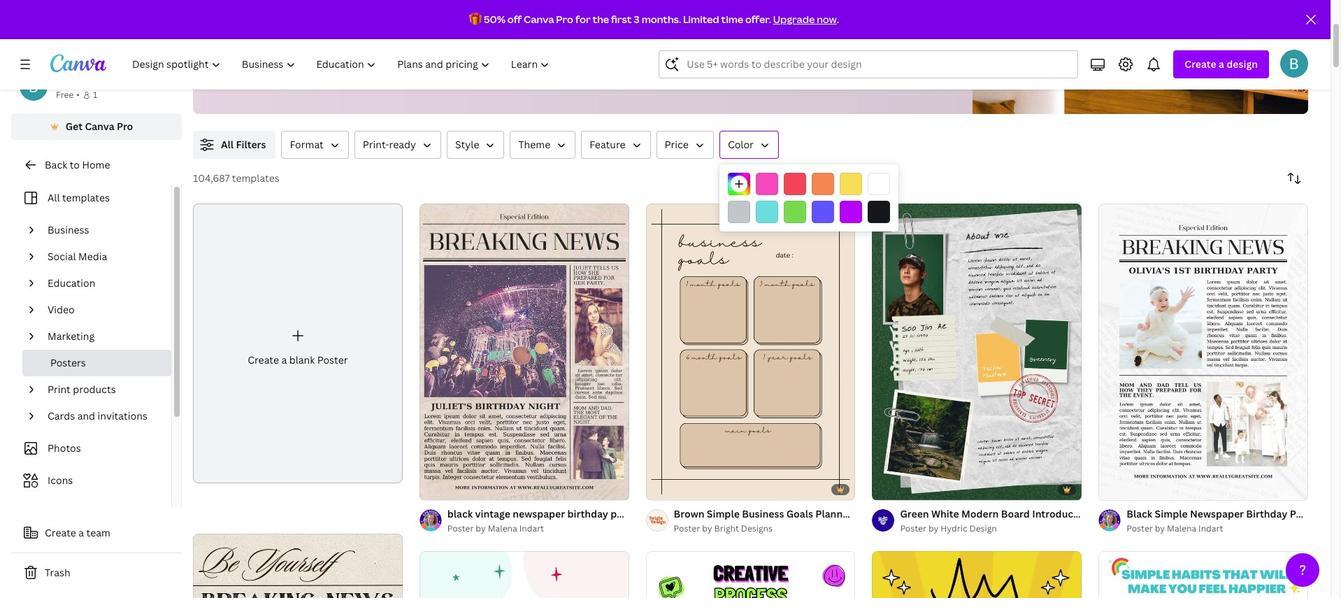 Task type: vqa. For each thing, say whether or not it's contained in the screenshot.
Projects
no



Task type: locate. For each thing, give the bounding box(es) containing it.
indart
[[520, 523, 544, 535], [1199, 523, 1224, 535]]

2 vertical spatial create
[[45, 526, 76, 539]]

0 horizontal spatial canva
[[85, 120, 114, 133]]

started.
[[581, 24, 623, 39]]

time
[[722, 13, 744, 26]]

create a blank poster
[[248, 353, 348, 366]]

1 simple from the left
[[707, 507, 740, 521]]

cards
[[48, 409, 75, 423]]

poster
[[317, 353, 348, 366], [855, 507, 886, 521], [1159, 507, 1190, 521], [1290, 507, 1321, 521], [448, 523, 474, 535], [674, 523, 700, 535], [901, 523, 927, 535], [1127, 523, 1153, 535]]

back to home link
[[11, 151, 182, 179]]

malena down newspaper
[[1168, 523, 1197, 535]]

templates inside generate buzz for your promo, product, or event with an eye-catching poster. grab and customize free poster templates from our selection to get started.
[[388, 24, 442, 39]]

2 horizontal spatial templates
[[388, 24, 442, 39]]

1 horizontal spatial indart
[[1199, 523, 1224, 535]]

0 horizontal spatial pro
[[117, 120, 133, 133]]

feature button
[[581, 131, 651, 159]]

#55dbe0 image
[[756, 201, 779, 223]]

video link
[[42, 297, 163, 323]]

#fd5ebb image
[[756, 173, 779, 195], [756, 173, 779, 195]]

0 horizontal spatial all
[[48, 191, 60, 204]]

1 poster by malena indart link from the left
[[448, 522, 629, 536]]

blue white playful illustration lifestyle poster image
[[1099, 551, 1309, 598]]

all templates
[[48, 191, 110, 204]]

Sort by button
[[1281, 164, 1309, 192]]

1 horizontal spatial pro
[[556, 13, 574, 26]]

print-
[[363, 138, 389, 151]]

0 vertical spatial create
[[1185, 57, 1217, 71]]

malena down vintage
[[488, 523, 517, 535]]

a left blank
[[282, 353, 287, 366]]

poster by bright designs link
[[674, 522, 856, 536]]

invitations
[[98, 409, 147, 423]]

poster down promo,
[[350, 24, 385, 39]]

1 malena from the left
[[488, 523, 517, 535]]

0 horizontal spatial indart
[[520, 523, 544, 535]]

a for design
[[1219, 57, 1225, 71]]

customize
[[268, 24, 323, 39]]

0 horizontal spatial poster by malena indart link
[[448, 522, 629, 536]]

1 horizontal spatial to
[[547, 24, 558, 39]]

pro
[[556, 13, 574, 26], [117, 120, 133, 133]]

a inside create a team button
[[79, 526, 84, 539]]

#c1c6cb image
[[728, 201, 751, 223]]

1 vertical spatial canva
[[85, 120, 114, 133]]

design
[[970, 523, 997, 535]]

and down generate
[[244, 24, 265, 39]]

1 horizontal spatial templates
[[232, 171, 280, 185]]

create a blank poster link
[[193, 204, 403, 483]]

print products link
[[42, 376, 163, 403]]

#ffffff image
[[868, 173, 890, 195], [868, 173, 890, 195]]

1 horizontal spatial and
[[244, 24, 265, 39]]

0 vertical spatial all
[[221, 138, 234, 151]]

a for blank
[[282, 353, 287, 366]]

0 vertical spatial business
[[48, 223, 89, 236]]

pro right eye-
[[556, 13, 574, 26]]

0 vertical spatial to
[[547, 24, 558, 39]]

create a design button
[[1174, 50, 1270, 78]]

with
[[480, 6, 503, 21]]

add a new color image
[[728, 173, 751, 195]]

add a new color image
[[728, 173, 751, 195]]

2 horizontal spatial all
[[1095, 507, 1108, 521]]

create inside 'element'
[[248, 353, 279, 366]]

and
[[244, 24, 265, 39], [77, 409, 95, 423]]

black
[[448, 507, 473, 521]]

or
[[432, 6, 443, 21]]

1 horizontal spatial all
[[221, 138, 234, 151]]

photos link
[[20, 435, 163, 462]]

canva right "off"
[[524, 13, 554, 26]]

1 horizontal spatial a
[[282, 353, 287, 366]]

black white playful doodle creative process infographic poster image
[[646, 551, 856, 598]]

a inside create a design 'dropdown button'
[[1219, 57, 1225, 71]]

1 by from the left
[[476, 523, 486, 535]]

templates for 104,687 templates
[[232, 171, 280, 185]]

format button
[[282, 131, 349, 159]]

0 vertical spatial templates
[[388, 24, 442, 39]]

by inside black simple newspaper birthday poster poster by malena indart
[[1155, 523, 1165, 535]]

free •
[[56, 89, 80, 101]]

our
[[474, 24, 492, 39]]

a left team
[[79, 526, 84, 539]]

None search field
[[659, 50, 1079, 78]]

0 horizontal spatial malena
[[488, 523, 517, 535]]

by
[[476, 523, 486, 535], [702, 523, 712, 535], [929, 523, 939, 535], [1155, 523, 1165, 535]]

1 horizontal spatial poster by malena indart link
[[1127, 522, 1309, 536]]

all for all templates
[[48, 191, 60, 204]]

2 horizontal spatial a
[[1219, 57, 1225, 71]]

1 horizontal spatial simple
[[1155, 507, 1188, 521]]

by down white
[[929, 523, 939, 535]]

all left the filters
[[221, 138, 234, 151]]

0 vertical spatial and
[[244, 24, 265, 39]]

1 horizontal spatial business
[[742, 507, 784, 521]]

buzz
[[268, 6, 292, 21]]

0 horizontal spatial create
[[45, 526, 76, 539]]

green white modern board introduction all about me poster link
[[901, 507, 1190, 522]]

create a design
[[1185, 57, 1258, 71]]

canva right get
[[85, 120, 114, 133]]

#b612fb image
[[840, 201, 862, 223]]

trash link
[[11, 559, 182, 587]]

business inside brown simple business goals planner poster poster by bright designs
[[742, 507, 784, 521]]

all left about
[[1095, 507, 1108, 521]]

grab
[[215, 24, 242, 39]]

about
[[1110, 507, 1140, 521]]

by down me
[[1155, 523, 1165, 535]]

for up customize
[[295, 6, 311, 21]]

0 horizontal spatial a
[[79, 526, 84, 539]]

and right cards
[[77, 409, 95, 423]]

2 horizontal spatial create
[[1185, 57, 1217, 71]]

poster right "party" at bottom left
[[639, 507, 670, 521]]

1 vertical spatial business
[[742, 507, 784, 521]]

create left team
[[45, 526, 76, 539]]

1 vertical spatial create
[[248, 353, 279, 366]]

promo,
[[341, 6, 380, 21]]

media
[[78, 250, 107, 263]]

3 by from the left
[[929, 523, 939, 535]]

#fe884c image
[[812, 173, 835, 195], [812, 173, 835, 195]]

style button
[[447, 131, 505, 159]]

#fed958 image
[[840, 173, 862, 195], [840, 173, 862, 195]]

by inside green white modern board introduction all about me poster poster by hydric design
[[929, 523, 939, 535]]

by inside brown simple business goals planner poster poster by bright designs
[[702, 523, 712, 535]]

by left bright
[[702, 523, 712, 535]]

green white modern board introduction all about me poster image
[[873, 204, 1082, 500]]

1 vertical spatial pro
[[117, 120, 133, 133]]

top level navigation element
[[123, 50, 562, 78]]

simple right black
[[1155, 507, 1188, 521]]

1 vertical spatial a
[[282, 353, 287, 366]]

0 vertical spatial poster
[[350, 24, 385, 39]]

1 horizontal spatial malena
[[1168, 523, 1197, 535]]

print-ready button
[[355, 131, 441, 159]]

goals
[[787, 507, 813, 521]]

limited
[[683, 13, 720, 26]]

1 vertical spatial poster
[[639, 507, 670, 521]]

1 vertical spatial and
[[77, 409, 95, 423]]

templates down back to home in the left top of the page
[[62, 191, 110, 204]]

0 horizontal spatial templates
[[62, 191, 110, 204]]

business up social at the left top of page
[[48, 223, 89, 236]]

black vintage newspaper birthday party poster image
[[420, 204, 629, 500]]

create for create a design
[[1185, 57, 1217, 71]]

yellow illustrative attention poster image
[[873, 551, 1082, 598]]

create left blank
[[248, 353, 279, 366]]

black simple newspaper birthday poster image
[[1099, 204, 1309, 500]]

0 horizontal spatial and
[[77, 409, 95, 423]]

1 horizontal spatial poster
[[639, 507, 670, 521]]

simple for brown
[[707, 507, 740, 521]]

brad klo image
[[1281, 50, 1309, 78]]

designs
[[741, 523, 773, 535]]

templates inside all templates link
[[62, 191, 110, 204]]

create for create a team
[[45, 526, 76, 539]]

print products
[[48, 383, 116, 396]]

0 horizontal spatial business
[[48, 223, 89, 236]]

1 indart from the left
[[520, 523, 544, 535]]

malena
[[488, 523, 517, 535], [1168, 523, 1197, 535]]

1 vertical spatial templates
[[232, 171, 280, 185]]

#fd5152 image
[[784, 173, 807, 195]]

2 indart from the left
[[1199, 523, 1224, 535]]

2 poster by malena indart link from the left
[[1127, 522, 1309, 536]]

104,687
[[193, 171, 230, 185]]

create inside create a design 'dropdown button'
[[1185, 57, 1217, 71]]

to left get
[[547, 24, 558, 39]]

50%
[[484, 13, 506, 26]]

upgrade now button
[[773, 13, 837, 26]]

a left design
[[1219, 57, 1225, 71]]

1 vertical spatial all
[[48, 191, 60, 204]]

1 horizontal spatial canva
[[524, 13, 554, 26]]

1 vertical spatial to
[[70, 158, 80, 171]]

2 vertical spatial a
[[79, 526, 84, 539]]

create inside create a team button
[[45, 526, 76, 539]]

pro up back to home link
[[117, 120, 133, 133]]

simple up bright
[[707, 507, 740, 521]]

all down back
[[48, 191, 60, 204]]

#4a66fb image
[[812, 201, 835, 223], [812, 201, 835, 223]]

0 horizontal spatial for
[[295, 6, 311, 21]]

0 vertical spatial pro
[[556, 13, 574, 26]]

2 vertical spatial templates
[[62, 191, 110, 204]]

print-ready
[[363, 138, 416, 151]]

templates down product,
[[388, 24, 442, 39]]

photos
[[48, 441, 81, 455]]

2 malena from the left
[[1168, 523, 1197, 535]]

poster inside black vintage newspaper birthday party poster poster by malena indart
[[639, 507, 670, 521]]

business
[[48, 223, 89, 236], [742, 507, 784, 521]]

create left design
[[1185, 57, 1217, 71]]

all templates link
[[20, 185, 163, 211]]

simple inside black simple newspaper birthday poster poster by malena indart
[[1155, 507, 1188, 521]]

birthday
[[1247, 507, 1288, 521]]

eye-
[[522, 6, 545, 21]]

to
[[547, 24, 558, 39], [70, 158, 80, 171]]

to right back
[[70, 158, 80, 171]]

simple inside brown simple business goals planner poster poster by bright designs
[[707, 507, 740, 521]]

1 horizontal spatial create
[[248, 353, 279, 366]]

0 horizontal spatial simple
[[707, 507, 740, 521]]

create a team button
[[11, 519, 182, 547]]

.
[[837, 13, 839, 26]]

all inside 'button'
[[221, 138, 234, 151]]

templates for all templates
[[62, 191, 110, 204]]

a inside the create a blank poster 'element'
[[282, 353, 287, 366]]

templates
[[388, 24, 442, 39], [232, 171, 280, 185], [62, 191, 110, 204]]

2 simple from the left
[[1155, 507, 1188, 521]]

4 by from the left
[[1155, 523, 1165, 535]]

all
[[221, 138, 234, 151], [48, 191, 60, 204], [1095, 507, 1108, 521]]

color
[[728, 138, 754, 151]]

#15181b image
[[868, 201, 890, 223], [868, 201, 890, 223]]

for left the
[[576, 13, 591, 26]]

birthday
[[568, 507, 609, 521]]

2 by from the left
[[702, 523, 712, 535]]

0 vertical spatial canva
[[524, 13, 554, 26]]

malena inside black simple newspaper birthday poster poster by malena indart
[[1168, 523, 1197, 535]]

home
[[82, 158, 110, 171]]

generate buzz for your promo, product, or event with an eye-catching poster. grab and customize free poster templates from our selection to get started.
[[215, 6, 631, 39]]

0 horizontal spatial poster
[[350, 24, 385, 39]]

0 vertical spatial a
[[1219, 57, 1225, 71]]

templates down the filters
[[232, 171, 280, 185]]

by down vintage
[[476, 523, 486, 535]]

ready
[[389, 138, 416, 151]]

first
[[611, 13, 632, 26]]

to inside generate buzz for your promo, product, or event with an eye-catching poster. grab and customize free poster templates from our selection to get started.
[[547, 24, 558, 39]]

trash
[[45, 566, 70, 579]]

create
[[1185, 57, 1217, 71], [248, 353, 279, 366], [45, 526, 76, 539]]

2 vertical spatial all
[[1095, 507, 1108, 521]]

business up poster by bright designs link
[[742, 507, 784, 521]]

beige vintage newspaper motivational quote poster image
[[193, 534, 403, 598]]

off
[[508, 13, 522, 26]]



Task type: describe. For each thing, give the bounding box(es) containing it.
catching
[[545, 6, 591, 21]]

products
[[73, 383, 116, 396]]

cards and invitations link
[[42, 403, 163, 429]]

newspaper
[[1191, 507, 1244, 521]]

marketing
[[48, 329, 95, 343]]

hydric
[[941, 523, 968, 535]]

#55dbe0 image
[[756, 201, 779, 223]]

get
[[561, 24, 578, 39]]

poster by malena indart link for newspaper
[[448, 522, 629, 536]]

me
[[1142, 507, 1157, 521]]

blank
[[289, 353, 315, 366]]

color button
[[720, 131, 779, 159]]

brown simple business goals planner poster poster by bright designs
[[674, 507, 886, 535]]

black simple newspaper birthday poster link
[[1127, 507, 1321, 522]]

by inside black vintage newspaper birthday party poster poster by malena indart
[[476, 523, 486, 535]]

indart inside black simple newspaper birthday poster poster by malena indart
[[1199, 523, 1224, 535]]

poster by hydric design link
[[901, 522, 1082, 536]]

education link
[[42, 270, 163, 297]]

and inside generate buzz for your promo, product, or event with an eye-catching poster. grab and customize free poster templates from our selection to get started.
[[244, 24, 265, 39]]

all for all filters
[[221, 138, 234, 151]]

price
[[665, 138, 689, 151]]

back to home
[[45, 158, 110, 171]]

poster inside generate buzz for your promo, product, or event with an eye-catching poster. grab and customize free poster templates from our selection to get started.
[[350, 24, 385, 39]]

white
[[932, 507, 959, 521]]

3
[[634, 13, 640, 26]]

poster by malena indart link for newspaper
[[1127, 522, 1309, 536]]

selection
[[495, 24, 544, 39]]

1 horizontal spatial for
[[576, 13, 591, 26]]

Search search field
[[687, 51, 1070, 78]]

black simple newspaper birthday poster poster by malena indart
[[1127, 507, 1321, 535]]

all filters button
[[193, 131, 276, 159]]

create a team
[[45, 526, 110, 539]]

all inside green white modern board introduction all about me poster poster by hydric design
[[1095, 507, 1108, 521]]

green white modern board introduction all about me poster poster by hydric design
[[901, 507, 1190, 535]]

offer.
[[746, 13, 771, 26]]

black
[[1127, 507, 1153, 521]]

design
[[1227, 57, 1258, 71]]

free
[[325, 24, 347, 39]]

newspaper
[[513, 507, 565, 521]]

social media link
[[42, 243, 163, 270]]

party
[[611, 507, 637, 521]]

green
[[901, 507, 929, 521]]

team
[[86, 526, 110, 539]]

create a blank poster element
[[193, 204, 403, 483]]

business link
[[42, 217, 163, 243]]

back
[[45, 158, 67, 171]]

event
[[446, 6, 477, 21]]

theme button
[[510, 131, 576, 159]]

introduction
[[1033, 507, 1093, 521]]

black vintage newspaper birthday party poster link
[[448, 507, 670, 522]]

the
[[593, 13, 609, 26]]

#c1c6cb image
[[728, 201, 751, 223]]

a for team
[[79, 526, 84, 539]]

video
[[48, 303, 75, 316]]

and inside the cards and invitations 'link'
[[77, 409, 95, 423]]

#fd5152 image
[[784, 173, 807, 195]]

generate
[[215, 6, 265, 21]]

poster.
[[594, 6, 631, 21]]

simple for black
[[1155, 507, 1188, 521]]

indart inside black vintage newspaper birthday party poster poster by malena indart
[[520, 523, 544, 535]]

canva inside "button"
[[85, 120, 114, 133]]

malena inside black vintage newspaper birthday party poster poster by malena indart
[[488, 523, 517, 535]]

#74d353 image
[[784, 201, 807, 223]]

get canva pro
[[66, 120, 133, 133]]

marketing link
[[42, 323, 163, 350]]

black vintage newspaper birthday party poster poster by malena indart
[[448, 507, 670, 535]]

0 horizontal spatial to
[[70, 158, 80, 171]]

product,
[[382, 6, 429, 21]]

now
[[817, 13, 837, 26]]

brown simple business goals planner poster image
[[646, 204, 856, 500]]

brown
[[674, 507, 705, 521]]

from
[[445, 24, 471, 39]]

print
[[48, 383, 71, 396]]

🎁
[[469, 13, 482, 26]]

personal
[[56, 73, 98, 87]]

for inside generate buzz for your promo, product, or event with an eye-catching poster. grab and customize free poster templates from our selection to get started.
[[295, 6, 311, 21]]

#74d353 image
[[784, 201, 807, 223]]

posters
[[50, 356, 86, 369]]

icons link
[[20, 467, 163, 494]]

pro inside "button"
[[117, 120, 133, 133]]

theme
[[519, 138, 551, 151]]

style
[[455, 138, 479, 151]]

get
[[66, 120, 83, 133]]

🎁 50% off canva pro for the first 3 months. limited time offer. upgrade now .
[[469, 13, 839, 26]]

red and green illustrative christmas event poster image
[[420, 551, 629, 598]]

create for create a blank poster
[[248, 353, 279, 366]]

feature
[[590, 138, 626, 151]]

1
[[93, 89, 97, 101]]

social
[[48, 250, 76, 263]]

social media
[[48, 250, 107, 263]]

poster inside 'element'
[[317, 353, 348, 366]]

board
[[1002, 507, 1030, 521]]

planner
[[816, 507, 853, 521]]

upgrade
[[773, 13, 815, 26]]

all filters
[[221, 138, 266, 151]]

free
[[56, 89, 74, 101]]

#b612fb image
[[840, 201, 862, 223]]

poster inside black vintage newspaper birthday party poster poster by malena indart
[[448, 523, 474, 535]]

an
[[506, 6, 519, 21]]



